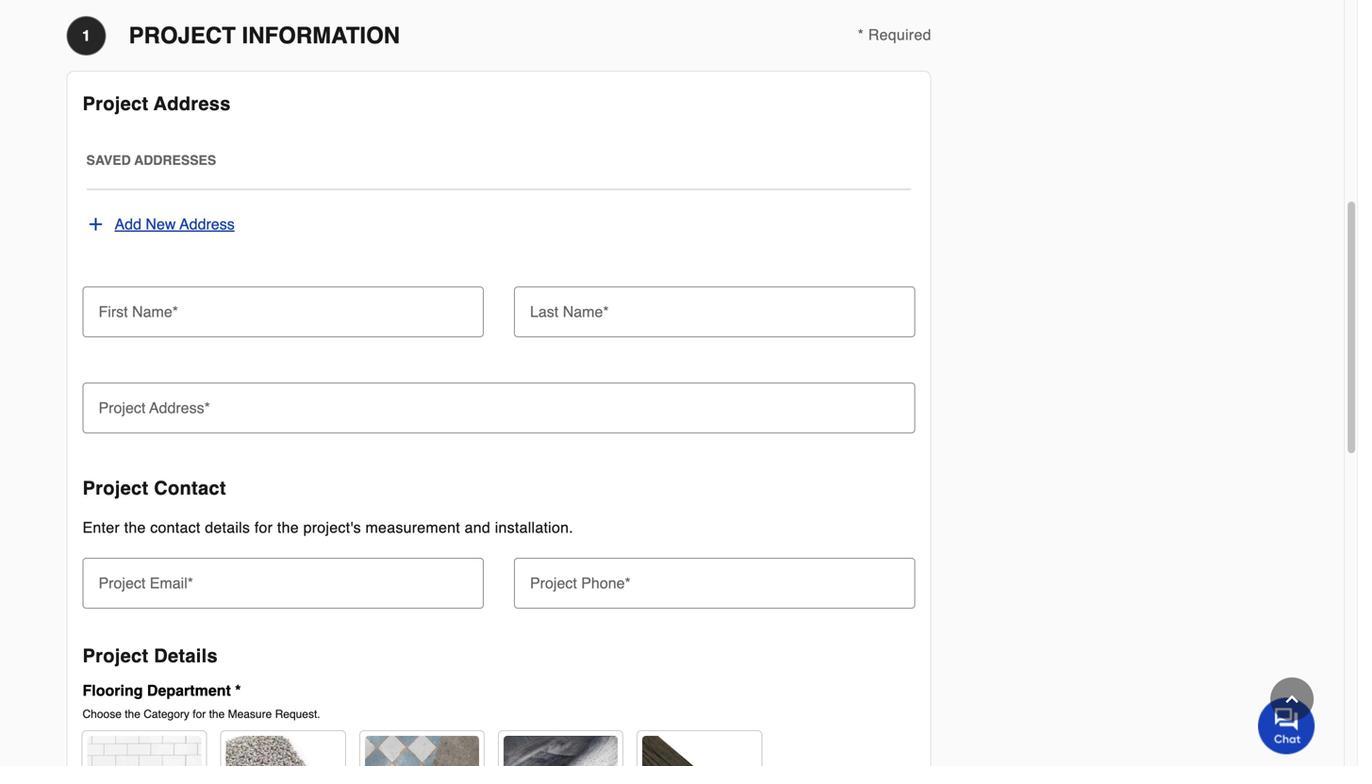 Task type: locate. For each thing, give the bounding box(es) containing it.
Last Name* text field
[[522, 287, 908, 328]]

details
[[205, 519, 250, 537]]

the
[[124, 519, 146, 537], [277, 519, 299, 537], [125, 708, 140, 721], [209, 708, 225, 721]]

0 vertical spatial address
[[154, 93, 231, 115]]

0 horizontal spatial name*
[[132, 303, 178, 321]]

measurement
[[365, 519, 460, 537]]

first
[[99, 303, 128, 321]]

contact
[[150, 519, 200, 537]]

the left project's
[[277, 519, 299, 537]]

information
[[242, 23, 400, 49]]

project for project contact
[[83, 478, 148, 499]]

1 horizontal spatial *
[[858, 26, 864, 43]]

project address*
[[99, 399, 210, 417]]

flooring department * choose the category for the measure request.
[[83, 682, 320, 721]]

1 name* from the left
[[132, 303, 178, 321]]

*
[[858, 26, 864, 43], [235, 682, 241, 700]]

address
[[154, 93, 231, 115], [180, 215, 235, 233]]

project up flooring
[[83, 646, 148, 667]]

project up enter
[[83, 478, 148, 499]]

1 horizontal spatial name*
[[563, 303, 609, 321]]

project phone*
[[530, 575, 631, 592]]

name*
[[132, 303, 178, 321], [563, 303, 609, 321]]

project left phone*
[[530, 575, 577, 592]]

project up the saved
[[83, 93, 148, 115]]

address*
[[149, 399, 210, 417]]

address right new
[[180, 215, 235, 233]]

for
[[254, 519, 273, 537], [193, 708, 206, 721]]

project for project email*
[[99, 575, 146, 592]]

table
[[86, 189, 911, 190]]

project
[[83, 93, 148, 115], [99, 399, 146, 417], [83, 478, 148, 499], [99, 575, 146, 592], [530, 575, 577, 592], [83, 646, 148, 667]]

saved
[[86, 153, 131, 168]]

0 horizontal spatial *
[[235, 682, 241, 700]]

project left address*
[[99, 399, 146, 417]]

saved addresses
[[86, 153, 216, 168]]

department
[[147, 682, 231, 700]]

and
[[465, 519, 490, 537]]

name* right first
[[132, 303, 178, 321]]

for down department
[[193, 708, 206, 721]]

* left required
[[858, 26, 864, 43]]

project left the email*
[[99, 575, 146, 592]]

choose
[[83, 708, 122, 721]]

* up measure in the left of the page
[[235, 682, 241, 700]]

2 name* from the left
[[563, 303, 609, 321]]

name* for first name*
[[132, 303, 178, 321]]

0 horizontal spatial for
[[193, 708, 206, 721]]

1 vertical spatial for
[[193, 708, 206, 721]]

1 vertical spatial *
[[235, 682, 241, 700]]

Project Address* text field
[[90, 383, 908, 424]]

last name*
[[530, 303, 609, 321]]

address up addresses
[[154, 93, 231, 115]]

* inside flooring department * choose the category for the measure request.
[[235, 682, 241, 700]]

1 vertical spatial address
[[180, 215, 235, 233]]

0 vertical spatial for
[[254, 519, 273, 537]]

1 horizontal spatial for
[[254, 519, 273, 537]]

1 button
[[66, 16, 106, 56]]

project for project details
[[83, 646, 148, 667]]

project contact
[[83, 478, 226, 499]]

first name*
[[99, 303, 178, 321]]

flooring
[[83, 682, 143, 700]]

measure
[[228, 708, 272, 721]]

project
[[129, 23, 236, 49]]

project for project phone*
[[530, 575, 577, 592]]

1
[[82, 27, 90, 44]]

project address
[[83, 93, 231, 115]]

name* right last
[[563, 303, 609, 321]]

plus image
[[86, 215, 105, 234]]

for right details
[[254, 519, 273, 537]]

chevron up image
[[1283, 690, 1301, 709]]



Task type: describe. For each thing, give the bounding box(es) containing it.
add new address
[[115, 215, 235, 233]]

the right enter
[[124, 519, 146, 537]]

address inside button
[[180, 215, 235, 233]]

request.
[[275, 708, 320, 721]]

* required
[[858, 26, 931, 43]]

Project Phone* text field
[[522, 558, 908, 600]]

addresses
[[134, 153, 216, 168]]

project's
[[303, 519, 361, 537]]

phone*
[[581, 575, 631, 592]]

add
[[115, 215, 141, 233]]

the left measure in the left of the page
[[209, 708, 225, 721]]

Project Email* text field
[[90, 558, 476, 600]]

project information
[[129, 23, 400, 49]]

project for project address
[[83, 93, 148, 115]]

enter
[[83, 519, 120, 537]]

email*
[[150, 575, 193, 592]]

last
[[530, 303, 559, 321]]

name* for last name*
[[563, 303, 609, 321]]

First Name* text field
[[90, 287, 476, 328]]

required
[[868, 26, 931, 43]]

contact
[[154, 478, 226, 499]]

installation.
[[495, 519, 573, 537]]

details
[[154, 646, 218, 667]]

category
[[144, 708, 189, 721]]

new
[[146, 215, 176, 233]]

project email*
[[99, 575, 193, 592]]

the right the choose
[[125, 708, 140, 721]]

add new address button
[[86, 194, 342, 236]]

for inside flooring department * choose the category for the measure request.
[[193, 708, 206, 721]]

project details
[[83, 646, 218, 667]]

project for project address*
[[99, 399, 146, 417]]

chat invite button image
[[1258, 697, 1316, 755]]

0 vertical spatial *
[[858, 26, 864, 43]]

enter the contact details for the project's measurement and installation.
[[83, 519, 573, 537]]



Task type: vqa. For each thing, say whether or not it's contained in the screenshot.
Measure
yes



